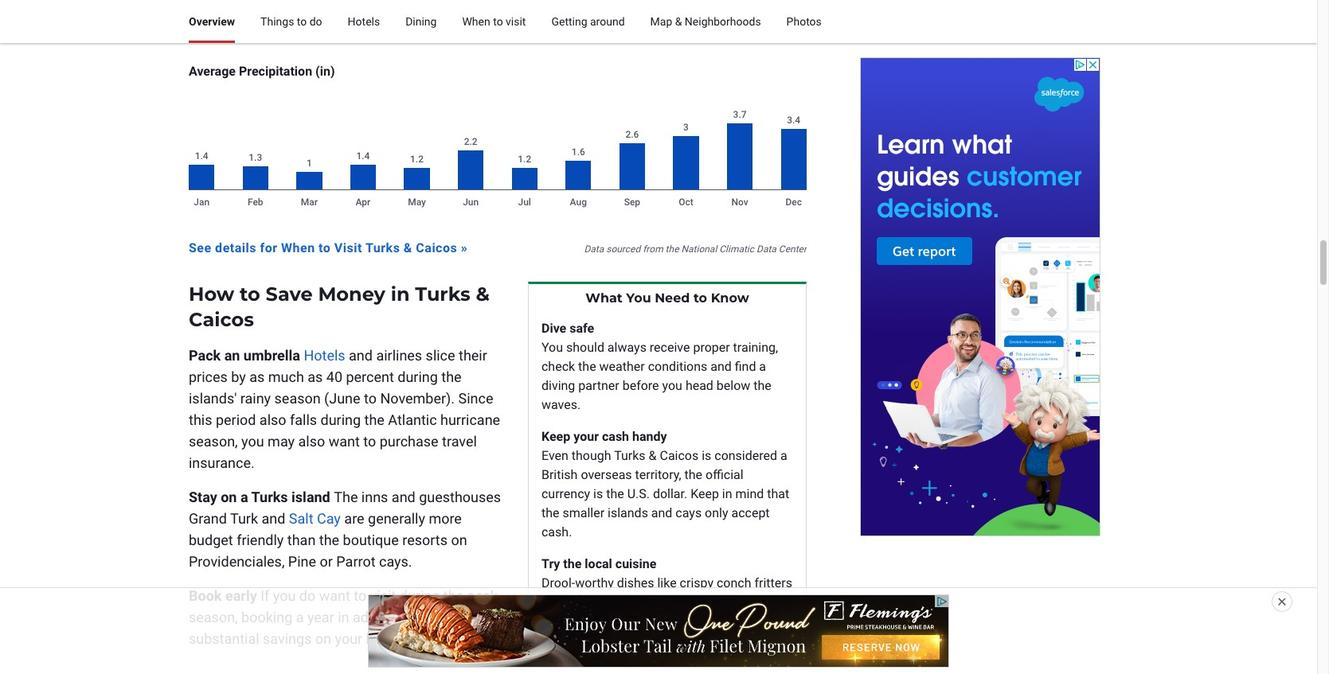 Task type: describe. For each thing, give the bounding box(es) containing it.
steamed
[[566, 595, 615, 610]]

and airlines slice their prices by as much as 40 percent during the islands' rainy season (june to november). since this period also falls during the atlantic hurricane season, you may also want to purchase travel insurance.
[[189, 348, 500, 472]]

what
[[586, 290, 623, 306]]

cash.
[[542, 525, 572, 540]]

keep your cash handy even though turks & caicos is considered a british overseas territory, the official currency is the u.s. dollar. keep in mind that the smaller islands and cays only accept cash.
[[542, 429, 789, 540]]

generally
[[368, 511, 425, 528]]

book early
[[189, 588, 257, 605]]

0 horizontal spatial also
[[260, 412, 286, 429]]

and up generally
[[392, 489, 416, 506]]

overview
[[189, 15, 235, 28]]

from
[[643, 244, 663, 255]]

providenciales,
[[189, 554, 285, 571]]

crispy
[[680, 576, 714, 591]]

though
[[572, 448, 611, 463]]

know
[[711, 290, 749, 306]]

like
[[657, 576, 677, 591]]

the inside are generally more budget friendly than the boutique resorts on providenciales, pine or parrot cays.
[[319, 532, 339, 549]]

data sourced from the national climatic data center
[[584, 244, 807, 255]]

early
[[225, 588, 257, 605]]

that
[[767, 486, 789, 501]]

money
[[318, 282, 385, 306]]

getting around
[[552, 15, 625, 28]]

are generally more budget friendly than the boutique resorts on providenciales, pine or parrot cays.
[[189, 511, 467, 571]]

1 vertical spatial during
[[321, 412, 361, 429]]

only
[[705, 505, 728, 521]]

0 horizontal spatial hotels
[[304, 348, 345, 364]]

and inside and airlines slice their prices by as much as 40 percent during the islands' rainy season (june to november). since this period also falls during the atlantic hurricane season, you may also want to purchase travel insurance.
[[349, 348, 373, 364]]

during inside the if you do want to visit during the peak season, booking a year in advance can mean substantial savings on your hotel bill.
[[400, 588, 440, 605]]

caicos for see details for when to visit turks & caicos
[[416, 241, 457, 256]]

friendly
[[237, 532, 284, 549]]

average
[[189, 64, 236, 79]]

insurance.
[[189, 455, 255, 472]]

atlantic
[[388, 412, 437, 429]]

this
[[189, 412, 212, 429]]

caribbean
[[619, 595, 676, 610]]

weather
[[599, 359, 645, 374]]

to left purchase
[[363, 434, 376, 450]]

rainy
[[240, 391, 271, 407]]

more
[[429, 511, 462, 528]]

3.4
[[787, 115, 801, 126]]

november).
[[380, 391, 455, 407]]

salt
[[289, 511, 313, 528]]

proper
[[693, 340, 730, 355]]

40
[[326, 369, 342, 386]]

head
[[686, 378, 714, 393]]

the down find
[[754, 378, 772, 393]]

conditions
[[648, 359, 707, 374]]

dive safe you should always receive proper training, check the weather conditions and find a diving partner before you head below the waves.
[[542, 321, 778, 412]]

and up friendly on the bottom left of the page
[[262, 511, 285, 528]]

dive
[[542, 321, 567, 336]]

and inside try the local cuisine drool-worthy dishes like crispy conch fritters and steamed caribbean lobster are best enjoyed at the local seafood spots.
[[542, 595, 563, 610]]

try the local cuisine drool-worthy dishes like crispy conch fritters and steamed caribbean lobster are best enjoyed at the local seafood spots.
[[542, 556, 792, 629]]

map & neighborhoods
[[650, 15, 761, 28]]

0 vertical spatial on
[[221, 489, 237, 506]]

stay
[[189, 489, 217, 506]]

in inside keep your cash handy even though turks & caicos is considered a british overseas territory, the official currency is the u.s. dollar. keep in mind that the smaller islands and cays only accept cash.
[[722, 486, 732, 501]]

should
[[566, 340, 604, 355]]

on inside are generally more budget friendly than the boutique resorts on providenciales, pine or parrot cays.
[[451, 532, 467, 549]]

the up dollar.
[[685, 467, 703, 482]]

jun
[[463, 197, 479, 208]]

in inside the if you do want to visit during the peak season, booking a year in advance can mean substantial savings on your hotel bill.
[[338, 610, 349, 626]]

spots.
[[704, 614, 739, 629]]

1 data from the left
[[584, 244, 604, 255]]

& inside turks & caicos
[[476, 282, 490, 306]]

2 1.2 from the left
[[518, 154, 531, 165]]

a up turk
[[240, 489, 248, 506]]

advance
[[353, 610, 406, 626]]

always
[[608, 340, 647, 355]]

1 vertical spatial advertisement region
[[369, 596, 949, 667]]

1 horizontal spatial local
[[624, 614, 651, 629]]

umbrella
[[244, 348, 300, 364]]

& inside keep your cash handy even though turks & caicos is considered a british overseas territory, the official currency is the u.s. dollar. keep in mind that the smaller islands and cays only accept cash.
[[649, 448, 657, 463]]

the down slice
[[441, 369, 462, 386]]

try
[[542, 556, 560, 572]]

0 horizontal spatial is
[[593, 486, 603, 501]]

turk
[[230, 511, 258, 528]]

substantial
[[189, 631, 259, 648]]

1 as from the left
[[249, 369, 265, 386]]

map
[[650, 15, 672, 28]]

pine
[[288, 554, 316, 571]]

to left visit
[[319, 241, 331, 256]]

0 horizontal spatial when
[[281, 241, 315, 256]]

map & neighborhoods link
[[650, 0, 761, 43]]

book
[[189, 588, 222, 605]]

the inside the if you do want to visit during the peak season, booking a year in advance can mean substantial savings on your hotel bill.
[[443, 588, 464, 605]]

& down may
[[404, 241, 412, 256]]

overview link
[[189, 0, 235, 43]]

may
[[408, 197, 426, 208]]

3
[[683, 122, 689, 133]]

receive
[[650, 340, 690, 355]]

the right at
[[603, 614, 621, 629]]

the left atlantic
[[364, 412, 385, 429]]

if you do want to visit during the peak season, booking a year in advance can mean substantial savings on your hotel bill.
[[189, 588, 498, 648]]

cash
[[602, 429, 629, 444]]

2 as from the left
[[308, 369, 323, 386]]

you inside the if you do want to visit during the peak season, booking a year in advance can mean substantial savings on your hotel bill.
[[273, 588, 296, 605]]

the right from
[[666, 244, 679, 255]]

the up cash.
[[542, 505, 560, 521]]

1 horizontal spatial hotels link
[[348, 0, 380, 43]]

sourced
[[606, 244, 641, 255]]

salt cay link
[[289, 511, 341, 528]]

airlines
[[376, 348, 422, 364]]

how to save money in
[[189, 282, 415, 306]]

islands'
[[189, 391, 237, 407]]

want inside and airlines slice their prices by as much as 40 percent during the islands' rainy season (june to november). since this period also falls during the atlantic hurricane season, you may also want to purchase travel insurance.
[[329, 434, 360, 450]]

1 1.4 from the left
[[195, 151, 208, 162]]

overseas
[[581, 467, 632, 482]]

visit
[[334, 241, 362, 256]]

turks inside keep your cash handy even though turks & caicos is considered a british overseas territory, the official currency is the u.s. dollar. keep in mind that the smaller islands and cays only accept cash.
[[614, 448, 646, 463]]

getting around link
[[552, 0, 625, 43]]

0 vertical spatial advertisement region
[[861, 58, 1100, 536]]

are inside try the local cuisine drool-worthy dishes like crispy conch fritters and steamed caribbean lobster are best enjoyed at the local seafood spots.
[[722, 595, 740, 610]]

since
[[458, 391, 493, 407]]

1 1.2 from the left
[[410, 154, 424, 165]]

the right the try
[[563, 556, 582, 572]]

diving
[[542, 378, 575, 393]]

peak
[[467, 588, 498, 605]]

getting
[[552, 15, 587, 28]]

a inside the if you do want to visit during the peak season, booking a year in advance can mean substantial savings on your hotel bill.
[[296, 610, 304, 626]]

the down overseas
[[606, 486, 624, 501]]

you inside dive safe you should always receive proper training, check the weather conditions and find a diving partner before you head below the waves.
[[542, 340, 563, 355]]

how
[[189, 282, 234, 306]]

do for you
[[299, 588, 316, 605]]

islands
[[608, 505, 648, 521]]

climatic
[[719, 244, 754, 255]]



Task type: vqa. For each thing, say whether or not it's contained in the screenshot.
before
yes



Task type: locate. For each thing, give the bounding box(es) containing it.
to down percent
[[364, 391, 377, 407]]

0 horizontal spatial keep
[[542, 429, 570, 444]]

&
[[675, 15, 682, 28], [404, 241, 412, 256], [476, 282, 490, 306], [649, 448, 657, 463]]

2 vertical spatial on
[[315, 631, 331, 648]]

when right for
[[281, 241, 315, 256]]

0 horizontal spatial on
[[221, 489, 237, 506]]

2 horizontal spatial you
[[662, 378, 683, 393]]

caicos up territory,
[[660, 448, 699, 463]]

caicos down may
[[416, 241, 457, 256]]

1.2 up the jul
[[518, 154, 531, 165]]

hotel
[[366, 631, 398, 648]]

when to visit
[[462, 15, 526, 28]]

is
[[702, 448, 712, 463], [593, 486, 603, 501]]

keep up only
[[691, 486, 719, 501]]

are down the the at the bottom
[[344, 511, 364, 528]]

in down the official
[[722, 486, 732, 501]]

1 horizontal spatial are
[[722, 595, 740, 610]]

1 horizontal spatial you
[[626, 290, 651, 306]]

2 vertical spatial in
[[338, 610, 349, 626]]

0 vertical spatial is
[[702, 448, 712, 463]]

visit left getting
[[506, 15, 526, 28]]

photos
[[787, 15, 822, 28]]

0 vertical spatial also
[[260, 412, 286, 429]]

0 vertical spatial season,
[[189, 434, 238, 450]]

or
[[320, 554, 333, 571]]

1 vertical spatial want
[[319, 588, 350, 605]]

1 vertical spatial local
[[624, 614, 651, 629]]

find
[[735, 359, 756, 374]]

0 horizontal spatial hotels link
[[304, 348, 345, 364]]

1 vertical spatial do
[[299, 588, 316, 605]]

the down cay
[[319, 532, 339, 549]]

also down the "falls"
[[298, 434, 325, 450]]

1 horizontal spatial your
[[574, 429, 599, 444]]

booking
[[241, 610, 292, 626]]

season, down book
[[189, 610, 238, 626]]

& up their
[[476, 282, 490, 306]]

0 vertical spatial do
[[310, 15, 322, 28]]

you inside dive safe you should always receive proper training, check the weather conditions and find a diving partner before you head below the waves.
[[662, 378, 683, 393]]

data left the center
[[757, 244, 776, 255]]

1 vertical spatial hotels
[[304, 348, 345, 364]]

1 vertical spatial is
[[593, 486, 603, 501]]

you left need
[[626, 290, 651, 306]]

local down the caribbean
[[624, 614, 651, 629]]

data left sourced
[[584, 244, 604, 255]]

your inside keep your cash handy even though turks & caicos is considered a british overseas territory, the official currency is the u.s. dollar. keep in mind that the smaller islands and cays only accept cash.
[[574, 429, 599, 444]]

turks up slice
[[415, 282, 471, 306]]

0 horizontal spatial are
[[344, 511, 364, 528]]

0 vertical spatial are
[[344, 511, 364, 528]]

1 season, from the top
[[189, 434, 238, 450]]

you down conditions
[[662, 378, 683, 393]]

budget
[[189, 532, 233, 549]]

caicos for keep your cash handy even though turks & caicos is considered a british overseas territory, the official currency is the u.s. dollar. keep in mind that the smaller islands and cays only accept cash.
[[660, 448, 699, 463]]

0 vertical spatial during
[[398, 369, 438, 386]]

do right the things
[[310, 15, 322, 28]]

want up year
[[319, 588, 350, 605]]

are
[[344, 511, 364, 528], [722, 595, 740, 610]]

to inside the if you do want to visit during the peak season, booking a year in advance can mean substantial savings on your hotel bill.
[[354, 588, 367, 605]]

1 horizontal spatial as
[[308, 369, 323, 386]]

0 horizontal spatial as
[[249, 369, 265, 386]]

1.4 up apr
[[356, 151, 370, 162]]

you right if
[[273, 588, 296, 605]]

when
[[462, 15, 490, 28], [281, 241, 315, 256]]

to inside when to visit link
[[493, 15, 503, 28]]

1 horizontal spatial in
[[391, 282, 410, 306]]

0 vertical spatial you
[[626, 290, 651, 306]]

details
[[215, 241, 256, 256]]

1.4 up jan at the top left
[[195, 151, 208, 162]]

center
[[779, 244, 807, 255]]

much
[[268, 369, 304, 386]]

at
[[589, 614, 600, 629]]

your left hotel
[[335, 631, 363, 648]]

may
[[268, 434, 295, 450]]

to right how
[[240, 282, 260, 306]]

1 vertical spatial you
[[241, 434, 264, 450]]

and up percent
[[349, 348, 373, 364]]

during up the can
[[400, 588, 440, 605]]

0 horizontal spatial data
[[584, 244, 604, 255]]

1 horizontal spatial 1.2
[[518, 154, 531, 165]]

lobster
[[679, 595, 719, 610]]

1 vertical spatial visit
[[370, 588, 396, 605]]

their
[[459, 348, 487, 364]]

when right dining
[[462, 15, 490, 28]]

check
[[542, 359, 575, 374]]

smaller
[[563, 505, 605, 521]]

caicos down how
[[189, 308, 254, 331]]

u.s.
[[627, 486, 650, 501]]

1 vertical spatial on
[[451, 532, 467, 549]]

a right find
[[759, 359, 766, 374]]

are inside are generally more budget friendly than the boutique resorts on providenciales, pine or parrot cays.
[[344, 511, 364, 528]]

1 horizontal spatial data
[[757, 244, 776, 255]]

to left getting
[[493, 15, 503, 28]]

1 horizontal spatial hotels
[[348, 15, 380, 28]]

to inside things to do link
[[297, 15, 307, 28]]

and inside dive safe you should always receive proper training, check the weather conditions and find a diving partner before you head below the waves.
[[711, 359, 732, 374]]

official
[[706, 467, 744, 482]]

also
[[260, 412, 286, 429], [298, 434, 325, 450]]

in right money
[[391, 282, 410, 306]]

your up though
[[574, 429, 599, 444]]

1 horizontal spatial also
[[298, 434, 325, 450]]

you inside and airlines slice their prices by as much as 40 percent during the islands' rainy season (june to november). since this period also falls during the atlantic hurricane season, you may also want to purchase travel insurance.
[[241, 434, 264, 450]]

jul
[[518, 197, 531, 208]]

1 vertical spatial you
[[542, 340, 563, 355]]

mar
[[301, 197, 318, 208]]

hotels left dining
[[348, 15, 380, 28]]

to
[[297, 15, 307, 28], [493, 15, 503, 28], [319, 241, 331, 256], [240, 282, 260, 306], [694, 290, 707, 306], [364, 391, 377, 407], [363, 434, 376, 450], [354, 588, 367, 605]]

bill.
[[401, 631, 424, 648]]

0 horizontal spatial visit
[[370, 588, 396, 605]]

you down dive
[[542, 340, 563, 355]]

savings
[[263, 631, 312, 648]]

0 vertical spatial want
[[329, 434, 360, 450]]

is up the official
[[702, 448, 712, 463]]

season, inside and airlines slice their prices by as much as 40 percent during the islands' rainy season (june to november). since this period also falls during the atlantic hurricane season, you may also want to purchase travel insurance.
[[189, 434, 238, 450]]

inns
[[361, 489, 388, 506]]

during down (june
[[321, 412, 361, 429]]

2 vertical spatial during
[[400, 588, 440, 605]]

a inside keep your cash handy even though turks & caicos is considered a british overseas territory, the official currency is the u.s. dollar. keep in mind that the smaller islands and cays only accept cash.
[[781, 448, 787, 463]]

currency
[[542, 486, 590, 501]]

0 vertical spatial visit
[[506, 15, 526, 28]]

handy
[[632, 429, 667, 444]]

territory,
[[635, 467, 681, 482]]

0 horizontal spatial 1.2
[[410, 154, 424, 165]]

1.3
[[249, 152, 262, 163]]

(june
[[324, 391, 360, 407]]

mean
[[437, 610, 473, 626]]

1 vertical spatial when
[[281, 241, 315, 256]]

1 vertical spatial season,
[[189, 610, 238, 626]]

turks inside turks & caicos
[[415, 282, 471, 306]]

boutique
[[343, 532, 399, 549]]

0 horizontal spatial 1.4
[[195, 151, 208, 162]]

and down dollar.
[[651, 505, 673, 521]]

apr
[[356, 197, 371, 208]]

aug
[[570, 197, 587, 208]]

hotels link left dining link
[[348, 0, 380, 43]]

& down handy at the bottom of the page
[[649, 448, 657, 463]]

season
[[274, 391, 321, 407]]

want inside the if you do want to visit during the peak season, booking a year in advance can mean substantial savings on your hotel bill.
[[319, 588, 350, 605]]

want down (june
[[329, 434, 360, 450]]

0 horizontal spatial in
[[338, 610, 349, 626]]

and inside keep your cash handy even though turks & caicos is considered a british overseas territory, the official currency is the u.s. dollar. keep in mind that the smaller islands and cays only accept cash.
[[651, 505, 673, 521]]

on inside the if you do want to visit during the peak season, booking a year in advance can mean substantial savings on your hotel bill.
[[315, 631, 331, 648]]

partner
[[578, 378, 619, 393]]

1 horizontal spatial on
[[315, 631, 331, 648]]

also up may
[[260, 412, 286, 429]]

dec
[[786, 197, 802, 208]]

than
[[287, 532, 316, 549]]

2.2
[[464, 136, 478, 147]]

during up november).
[[398, 369, 438, 386]]

1 horizontal spatial when
[[462, 15, 490, 28]]

turks down cash
[[614, 448, 646, 463]]

in right year
[[338, 610, 349, 626]]

as right by
[[249, 369, 265, 386]]

oct
[[679, 197, 694, 208]]

1 horizontal spatial caicos
[[416, 241, 457, 256]]

1 vertical spatial caicos
[[189, 308, 254, 331]]

0 horizontal spatial you
[[542, 340, 563, 355]]

caicos inside keep your cash handy even though turks & caicos is considered a british overseas territory, the official currency is the u.s. dollar. keep in mind that the smaller islands and cays only accept cash.
[[660, 448, 699, 463]]

average precipitation (in)
[[189, 64, 335, 79]]

drool-
[[542, 576, 575, 591]]

0 vertical spatial keep
[[542, 429, 570, 444]]

2 horizontal spatial in
[[722, 486, 732, 501]]

& right 'map' on the top of the page
[[675, 15, 682, 28]]

1 vertical spatial keep
[[691, 486, 719, 501]]

is down overseas
[[593, 486, 603, 501]]

turks right visit
[[366, 241, 400, 256]]

0 horizontal spatial you
[[241, 434, 264, 450]]

0 vertical spatial hotels link
[[348, 0, 380, 43]]

2 vertical spatial you
[[273, 588, 296, 605]]

do inside the if you do want to visit during the peak season, booking a year in advance can mean substantial savings on your hotel bill.
[[299, 588, 316, 605]]

precipitation
[[239, 64, 312, 79]]

and down drool-
[[542, 595, 563, 610]]

do for to
[[310, 15, 322, 28]]

1 vertical spatial are
[[722, 595, 740, 610]]

1 horizontal spatial visit
[[506, 15, 526, 28]]

see details for when to visit turks & caicos
[[189, 241, 457, 256]]

to right need
[[694, 290, 707, 306]]

pack an umbrella hotels
[[189, 348, 345, 364]]

0 vertical spatial local
[[585, 556, 612, 572]]

2 vertical spatial caicos
[[660, 448, 699, 463]]

1.2 up may
[[410, 154, 424, 165]]

can
[[410, 610, 433, 626]]

and down 'proper'
[[711, 359, 732, 374]]

0 horizontal spatial your
[[335, 631, 363, 648]]

need
[[655, 290, 690, 306]]

2 horizontal spatial on
[[451, 532, 467, 549]]

as left 40
[[308, 369, 323, 386]]

your inside the if you do want to visit during the peak season, booking a year in advance can mean substantial savings on your hotel bill.
[[335, 631, 363, 648]]

a left year
[[296, 610, 304, 626]]

hotels up 40
[[304, 348, 345, 364]]

on down more
[[451, 532, 467, 549]]

visit inside the if you do want to visit during the peak season, booking a year in advance can mean substantial savings on your hotel bill.
[[370, 588, 396, 605]]

on right stay
[[221, 489, 237, 506]]

season, inside the if you do want to visit during the peak season, booking a year in advance can mean substantial savings on your hotel bill.
[[189, 610, 238, 626]]

keep up even
[[542, 429, 570, 444]]

period
[[216, 412, 256, 429]]

2 data from the left
[[757, 244, 776, 255]]

what you need to know
[[586, 290, 749, 306]]

a
[[759, 359, 766, 374], [781, 448, 787, 463], [240, 489, 248, 506], [296, 610, 304, 626]]

for
[[260, 241, 278, 256]]

1 horizontal spatial is
[[702, 448, 712, 463]]

purchase
[[380, 434, 439, 450]]

hotels link
[[348, 0, 380, 43], [304, 348, 345, 364]]

the
[[666, 244, 679, 255], [578, 359, 596, 374], [441, 369, 462, 386], [754, 378, 772, 393], [364, 412, 385, 429], [685, 467, 703, 482], [606, 486, 624, 501], [542, 505, 560, 521], [319, 532, 339, 549], [563, 556, 582, 572], [443, 588, 464, 605], [603, 614, 621, 629]]

grand
[[189, 511, 227, 528]]

seafood
[[654, 614, 701, 629]]

0 vertical spatial your
[[574, 429, 599, 444]]

a right "considered"
[[781, 448, 787, 463]]

hotels link up 40
[[304, 348, 345, 364]]

local up worthy
[[585, 556, 612, 572]]

0 vertical spatial caicos
[[416, 241, 457, 256]]

caicos
[[416, 241, 457, 256], [189, 308, 254, 331], [660, 448, 699, 463]]

(in)
[[315, 64, 335, 79]]

see
[[189, 241, 212, 256]]

to right the things
[[297, 15, 307, 28]]

enjoyed
[[542, 614, 585, 629]]

turks up turk
[[251, 489, 288, 506]]

on down year
[[315, 631, 331, 648]]

national
[[681, 244, 717, 255]]

cays
[[676, 505, 702, 521]]

1 vertical spatial your
[[335, 631, 363, 648]]

2 1.4 from the left
[[356, 151, 370, 162]]

2 horizontal spatial caicos
[[660, 448, 699, 463]]

mind
[[736, 486, 764, 501]]

0 vertical spatial hotels
[[348, 15, 380, 28]]

1 horizontal spatial keep
[[691, 486, 719, 501]]

to up advance
[[354, 588, 367, 605]]

1 vertical spatial hotels link
[[304, 348, 345, 364]]

advertisement region
[[861, 58, 1100, 536], [369, 596, 949, 667]]

0 vertical spatial when
[[462, 15, 490, 28]]

parrot
[[336, 554, 376, 571]]

3.7
[[733, 109, 747, 120]]

dining
[[406, 15, 437, 28]]

1.2
[[410, 154, 424, 165], [518, 154, 531, 165]]

0 vertical spatial you
[[662, 378, 683, 393]]

best
[[743, 595, 768, 610]]

caicos inside turks & caicos
[[189, 308, 254, 331]]

dollar.
[[653, 486, 688, 501]]

a inside dive safe you should always receive proper training, check the weather conditions and find a diving partner before you head below the waves.
[[759, 359, 766, 374]]

2 season, from the top
[[189, 610, 238, 626]]

the up mean
[[443, 588, 464, 605]]

1 horizontal spatial 1.4
[[356, 151, 370, 162]]

and
[[349, 348, 373, 364], [711, 359, 732, 374], [392, 489, 416, 506], [651, 505, 673, 521], [262, 511, 285, 528], [542, 595, 563, 610]]

season, up insurance.
[[189, 434, 238, 450]]

you down period
[[241, 434, 264, 450]]

visit up advance
[[370, 588, 396, 605]]

0 vertical spatial in
[[391, 282, 410, 306]]

in
[[391, 282, 410, 306], [722, 486, 732, 501], [338, 610, 349, 626]]

visit inside when to visit link
[[506, 15, 526, 28]]

do up year
[[299, 588, 316, 605]]

1 horizontal spatial you
[[273, 588, 296, 605]]

0 horizontal spatial caicos
[[189, 308, 254, 331]]

1 vertical spatial also
[[298, 434, 325, 450]]

nov
[[732, 197, 748, 208]]

are down conch
[[722, 595, 740, 610]]

photos link
[[787, 0, 822, 43]]

the down should
[[578, 359, 596, 374]]

0 horizontal spatial local
[[585, 556, 612, 572]]

1 vertical spatial in
[[722, 486, 732, 501]]



